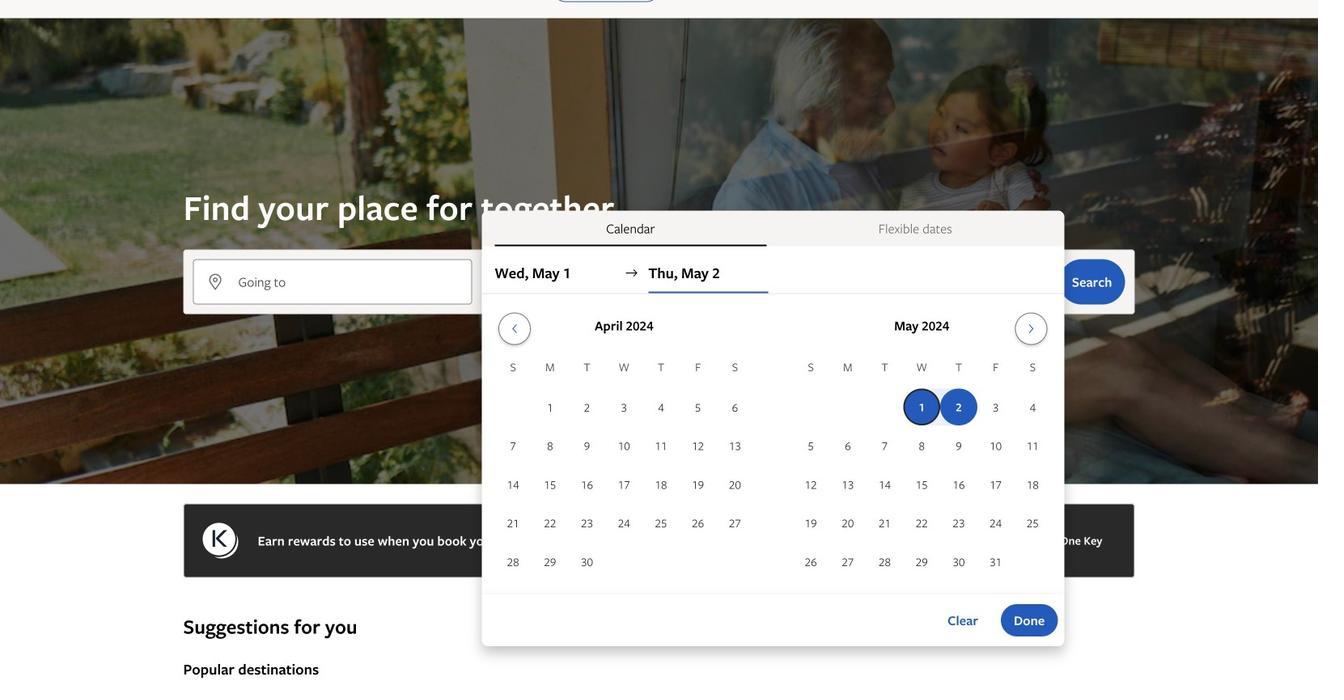 Task type: locate. For each thing, give the bounding box(es) containing it.
tab list
[[482, 211, 1065, 246]]

wizard region
[[0, 18, 1318, 647]]

tab list inside wizard region
[[482, 211, 1065, 246]]

main content
[[0, 18, 1318, 686]]

recently viewed region
[[174, 588, 1145, 614]]

application
[[495, 306, 1052, 582]]

next month image
[[1022, 323, 1041, 335]]



Task type: vqa. For each thing, say whether or not it's contained in the screenshot.
Application inside Wizard region
yes



Task type: describe. For each thing, give the bounding box(es) containing it.
may 2024 element
[[793, 358, 1052, 582]]

directional image
[[624, 266, 639, 280]]

application inside wizard region
[[495, 306, 1052, 582]]

april 2024 element
[[495, 358, 754, 582]]

previous month image
[[505, 323, 524, 335]]



